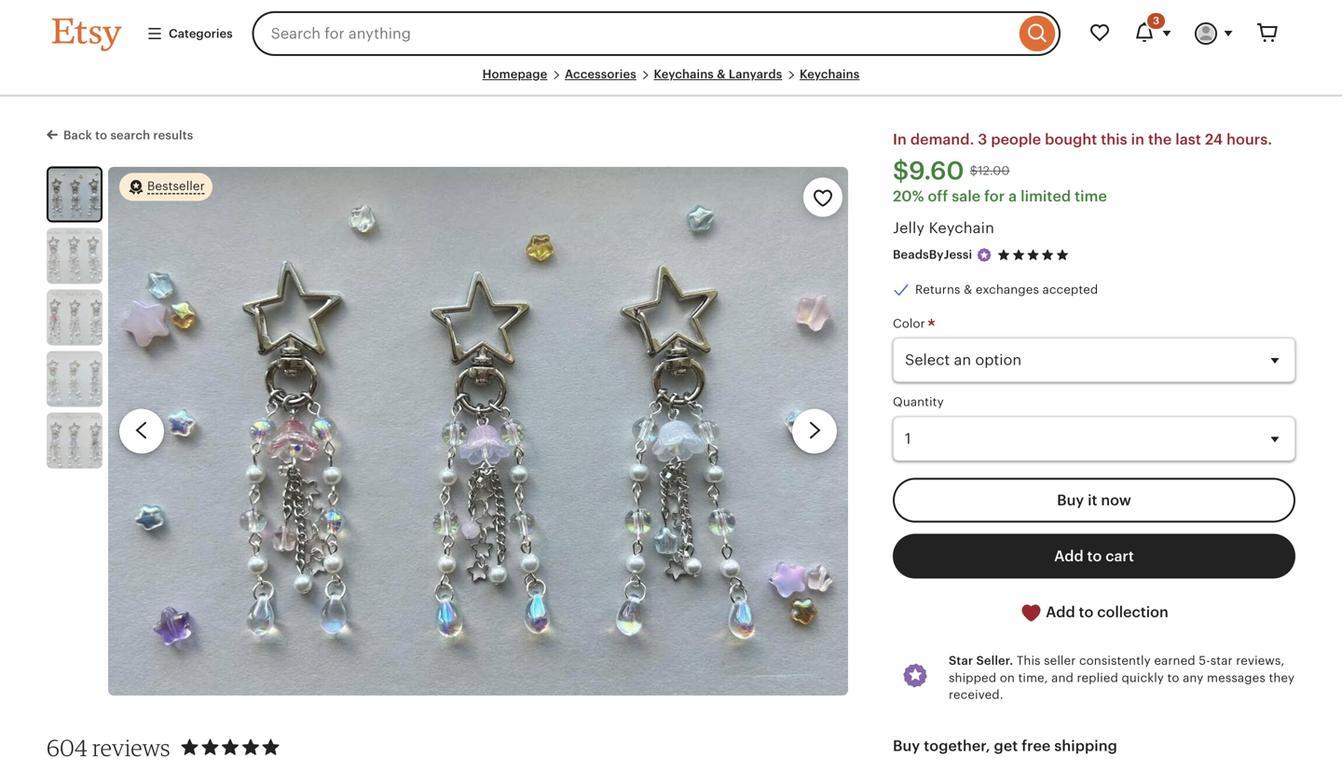 Task type: locate. For each thing, give the bounding box(es) containing it.
1 vertical spatial &
[[964, 283, 973, 297]]

seller.
[[977, 654, 1014, 668]]

accessories
[[565, 67, 637, 81]]

in
[[1132, 131, 1145, 148]]

bought
[[1046, 131, 1098, 148]]

to for cart
[[1088, 548, 1103, 565]]

people
[[992, 131, 1042, 148]]

get
[[995, 738, 1019, 755]]

menu bar
[[52, 67, 1291, 97]]

demand.
[[911, 131, 975, 148]]

keychains for keychains link
[[800, 67, 860, 81]]

collection
[[1098, 604, 1169, 620]]

1 horizontal spatial jelly keychain image 1 image
[[108, 167, 849, 695]]

$9.60 $12.00
[[893, 156, 1010, 185]]

this
[[1017, 654, 1041, 668]]

keychain
[[929, 220, 995, 237]]

buy inside button
[[1058, 492, 1085, 509]]

1 vertical spatial add
[[1046, 604, 1076, 620]]

0 horizontal spatial &
[[717, 67, 726, 81]]

jelly
[[893, 220, 925, 237]]

off
[[928, 188, 949, 205]]

and
[[1052, 671, 1074, 685]]

jelly keychain image 5 image
[[47, 413, 103, 469]]

free
[[1022, 738, 1051, 755]]

categories button
[[132, 17, 247, 50]]

to for collection
[[1080, 604, 1094, 620]]

buy left it
[[1058, 492, 1085, 509]]

1 keychains from the left
[[654, 67, 714, 81]]

0 vertical spatial add
[[1055, 548, 1084, 565]]

&
[[717, 67, 726, 81], [964, 283, 973, 297]]

bestseller
[[147, 179, 205, 193]]

Search for anything text field
[[252, 11, 1016, 56]]

add up seller
[[1046, 604, 1076, 620]]

3 button
[[1123, 11, 1184, 56]]

None search field
[[252, 11, 1061, 56]]

this
[[1102, 131, 1128, 148]]

$12.00
[[971, 164, 1010, 178]]

time,
[[1019, 671, 1049, 685]]

buy left the together,
[[893, 738, 921, 755]]

categories
[[169, 26, 233, 40]]

cart
[[1106, 548, 1135, 565]]

to right back
[[95, 128, 107, 142]]

keychains down search for anything text field
[[654, 67, 714, 81]]

0 vertical spatial 3
[[1154, 15, 1160, 27]]

3
[[1154, 15, 1160, 27], [979, 131, 988, 148]]

star
[[949, 654, 974, 668]]

1 vertical spatial 3
[[979, 131, 988, 148]]

keychains right lanyards on the right top of the page
[[800, 67, 860, 81]]

back to search results link
[[47, 125, 193, 144]]

1 vertical spatial buy
[[893, 738, 921, 755]]

in
[[893, 131, 907, 148]]

search
[[110, 128, 150, 142]]

buy for buy it now
[[1058, 492, 1085, 509]]

add left cart at the bottom of the page
[[1055, 548, 1084, 565]]

earned
[[1155, 654, 1196, 668]]

0 horizontal spatial keychains
[[654, 67, 714, 81]]

3 inside popup button
[[1154, 15, 1160, 27]]

keychains & lanyards link
[[654, 67, 783, 81]]

2 keychains from the left
[[800, 67, 860, 81]]

0 horizontal spatial 3
[[979, 131, 988, 148]]

seller
[[1045, 654, 1077, 668]]

buy
[[1058, 492, 1085, 509], [893, 738, 921, 755]]

0 horizontal spatial buy
[[893, 738, 921, 755]]

messages
[[1208, 671, 1266, 685]]

jelly keychain image 2 image
[[47, 228, 103, 284]]

& for keychains
[[717, 67, 726, 81]]

back to search results
[[63, 128, 193, 142]]

0 vertical spatial buy
[[1058, 492, 1085, 509]]

a
[[1009, 188, 1018, 205]]

none search field inside "categories" banner
[[252, 11, 1061, 56]]

in demand. 3 people bought this in the last 24 hours.
[[893, 131, 1273, 148]]

homepage
[[483, 67, 548, 81]]

add
[[1055, 548, 1084, 565], [1046, 604, 1076, 620]]

& left lanyards on the right top of the page
[[717, 67, 726, 81]]

1 horizontal spatial 3
[[1154, 15, 1160, 27]]

1 horizontal spatial &
[[964, 283, 973, 297]]

1 horizontal spatial keychains
[[800, 67, 860, 81]]

jelly keychain
[[893, 220, 995, 237]]

for
[[985, 188, 1006, 205]]

& right returns at the right of page
[[964, 283, 973, 297]]

bestseller button
[[119, 172, 212, 202]]

buy it now
[[1058, 492, 1132, 509]]

star seller.
[[949, 654, 1014, 668]]

color
[[893, 317, 929, 331]]

1 horizontal spatial buy
[[1058, 492, 1085, 509]]

limited
[[1021, 188, 1072, 205]]

add for add to collection
[[1046, 604, 1076, 620]]

to
[[95, 128, 107, 142], [1088, 548, 1103, 565], [1080, 604, 1094, 620], [1168, 671, 1180, 685]]

reviews,
[[1237, 654, 1285, 668]]

5-
[[1200, 654, 1211, 668]]

$9.60
[[893, 156, 965, 185]]

add to collection
[[1043, 604, 1169, 620]]

to down earned
[[1168, 671, 1180, 685]]

keychains
[[654, 67, 714, 81], [800, 67, 860, 81]]

jelly keychain image 1 image
[[108, 167, 849, 695], [48, 169, 101, 221]]

jelly keychain image 4 image
[[47, 351, 103, 407]]

to left collection
[[1080, 604, 1094, 620]]

to left cart at the bottom of the page
[[1088, 548, 1103, 565]]

0 vertical spatial &
[[717, 67, 726, 81]]



Task type: vqa. For each thing, say whether or not it's contained in the screenshot.
2nd - from the left
no



Task type: describe. For each thing, give the bounding box(es) containing it.
exchanges
[[976, 283, 1040, 297]]

menu bar containing homepage
[[52, 67, 1291, 97]]

to for search
[[95, 128, 107, 142]]

on
[[1000, 671, 1015, 685]]

categories banner
[[19, 0, 1324, 67]]

results
[[153, 128, 193, 142]]

it
[[1088, 492, 1098, 509]]

accessories link
[[565, 67, 637, 81]]

returns
[[916, 283, 961, 297]]

add to cart button
[[893, 534, 1296, 578]]

now
[[1102, 492, 1132, 509]]

star_seller image
[[976, 247, 993, 264]]

homepage link
[[483, 67, 548, 81]]

this seller consistently earned 5-star reviews, shipped on time, and replied quickly to any messages they received.
[[949, 654, 1296, 702]]

consistently
[[1080, 654, 1152, 668]]

20%
[[893, 188, 925, 205]]

20% off sale for a limited time
[[893, 188, 1108, 205]]

any
[[1184, 671, 1204, 685]]

hours.
[[1227, 131, 1273, 148]]

quickly
[[1122, 671, 1165, 685]]

24
[[1206, 131, 1224, 148]]

the
[[1149, 131, 1173, 148]]

star
[[1211, 654, 1234, 668]]

shipping
[[1055, 738, 1118, 755]]

keychains link
[[800, 67, 860, 81]]

received.
[[949, 688, 1004, 702]]

0 horizontal spatial jelly keychain image 1 image
[[48, 169, 101, 221]]

beadsbyjessi link
[[893, 248, 973, 262]]

keychains & lanyards
[[654, 67, 783, 81]]

buy together, get free shipping
[[893, 738, 1118, 755]]

last
[[1176, 131, 1202, 148]]

add for add to cart
[[1055, 548, 1084, 565]]

shipped
[[949, 671, 997, 685]]

together,
[[924, 738, 991, 755]]

they
[[1270, 671, 1296, 685]]

accepted
[[1043, 283, 1099, 297]]

add to collection button
[[893, 590, 1296, 636]]

back
[[63, 128, 92, 142]]

keychains for keychains & lanyards
[[654, 67, 714, 81]]

returns & exchanges accepted
[[916, 283, 1099, 297]]

add to cart
[[1055, 548, 1135, 565]]

buy it now button
[[893, 478, 1296, 523]]

sale
[[952, 188, 981, 205]]

& for returns
[[964, 283, 973, 297]]

time
[[1075, 188, 1108, 205]]

buy for buy together, get free shipping
[[893, 738, 921, 755]]

quantity
[[893, 395, 944, 409]]

beadsbyjessi
[[893, 248, 973, 262]]

jelly keychain image 3 image
[[47, 290, 103, 346]]

to inside this seller consistently earned 5-star reviews, shipped on time, and replied quickly to any messages they received.
[[1168, 671, 1180, 685]]

lanyards
[[729, 67, 783, 81]]

replied
[[1078, 671, 1119, 685]]



